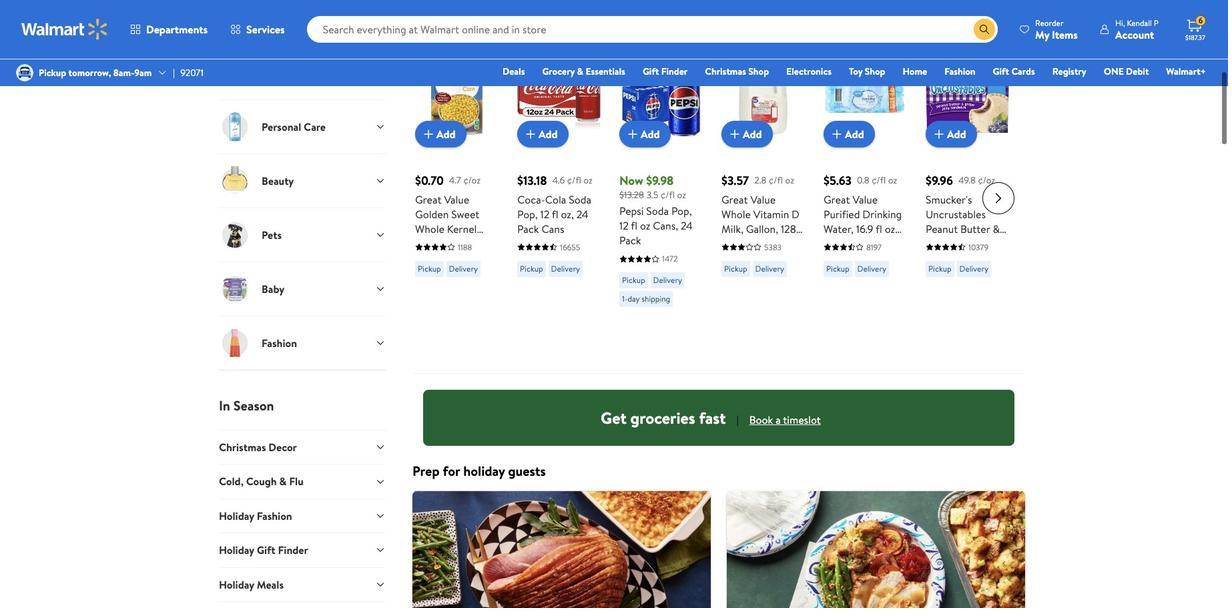 Task type: describe. For each thing, give the bounding box(es) containing it.
¢/oz for $9.96
[[978, 173, 995, 186]]

add to favorites list, pepsi soda pop, 12 fl oz cans, 24 pack image
[[682, 58, 698, 75]]

holiday fashion button
[[219, 498, 386, 532]]

oz inside $0.70 4.7 ¢/oz great value golden sweet whole kernel corn, canned corn, 15 oz can
[[456, 250, 466, 265]]

holiday gift finder button
[[219, 532, 386, 566]]

finder inside dropdown button
[[278, 542, 308, 557]]

add for $13.18
[[539, 126, 558, 141]]

fl inside now $9.98 $13.28 3.5 ¢/fl oz pepsi soda pop, 12 fl oz cans, 24 pack
[[631, 218, 638, 233]]

add button for $5.63
[[824, 120, 875, 147]]

electronics link
[[780, 64, 838, 79]]

6
[[1199, 15, 1203, 26]]

gift finder link
[[637, 64, 694, 79]]

account
[[1115, 27, 1154, 42]]

christmas shop
[[705, 65, 769, 78]]

christmas decor
[[219, 439, 297, 454]]

essentials
[[586, 65, 625, 78]]

¢/fl inside now $9.98 $13.28 3.5 ¢/fl oz pepsi soda pop, 12 fl oz cans, 24 pack
[[661, 188, 675, 201]]

pickup left tomorrow,
[[39, 66, 66, 79]]

pets
[[262, 227, 282, 242]]

registry link
[[1046, 64, 1093, 79]]

delivery for 49.8
[[960, 262, 989, 274]]

personal
[[262, 119, 301, 133]]

Walmart Site-Wide search field
[[307, 16, 998, 43]]

can
[[468, 250, 487, 265]]

great for $3.57
[[722, 192, 748, 206]]

product group containing $13.18
[[517, 26, 601, 367]]

$9.96 49.8 ¢/oz smucker's uncrustables peanut butter & grape jelly sandwich, 20 oz, 10 count (frozen)
[[926, 172, 1008, 280]]

$0.70
[[415, 172, 444, 188]]

& inside dropdown button
[[279, 474, 287, 488]]

holiday fashion
[[219, 508, 292, 523]]

pets button
[[219, 207, 386, 261]]

& inside '$9.96 49.8 ¢/oz smucker's uncrustables peanut butter & grape jelly sandwich, 20 oz, 10 count (frozen)'
[[993, 221, 1000, 236]]

christmas shop link
[[699, 64, 775, 79]]

product group containing $0.70
[[415, 26, 499, 367]]

view all link
[[994, 5, 1025, 18]]

sweet
[[451, 206, 480, 221]]

add button for $9.96
[[926, 120, 977, 147]]

add to cart image for now
[[625, 125, 641, 141]]

pop, inside now $9.98 $13.28 3.5 ¢/fl oz pepsi soda pop, 12 fl oz cans, 24 pack
[[671, 203, 692, 218]]

items
[[1052, 27, 1078, 42]]

holiday for holiday gift finder
[[219, 542, 254, 557]]

grocery & essentials
[[542, 65, 625, 78]]

whole inside $3.57 2.8 ¢/fl oz great value whole vitamin d milk, gallon, 128 fl oz
[[722, 206, 751, 221]]

best seller for $0.70
[[421, 33, 456, 45]]

add for $9.96
[[947, 126, 966, 141]]

oz, inside $13.18 4.6 ¢/fl oz coca-cola soda pop, 12 fl oz, 24 pack cans
[[561, 206, 574, 221]]

pickup for $0.70
[[418, 262, 441, 274]]

pickup for $5.63
[[826, 262, 849, 274]]

oz inside $13.18 4.6 ¢/fl oz coca-cola soda pop, 12 fl oz, 24 pack cans
[[584, 173, 593, 186]]

Search search field
[[307, 16, 998, 43]]

gift cards
[[993, 65, 1035, 78]]

9am
[[134, 66, 152, 79]]

16655
[[560, 241, 580, 252]]

christmas for christmas decor
[[219, 439, 266, 454]]

toy
[[849, 65, 863, 78]]

¢/fl for $5.63
[[872, 173, 886, 186]]

smucker's
[[926, 192, 972, 206]]

$5.63
[[824, 172, 852, 188]]

add button for $13.18
[[517, 120, 568, 147]]

get groceries fast
[[601, 406, 726, 429]]

2 list item from the left
[[719, 490, 1033, 608]]

20
[[974, 250, 987, 265]]

christmas for christmas shop
[[705, 65, 746, 78]]

oz right $9.98
[[677, 188, 686, 201]]

add button for $3.57
[[722, 120, 773, 147]]

oz left gallon,
[[731, 236, 741, 250]]

pack inside $13.18 4.6 ¢/fl oz coca-cola soda pop, 12 fl oz, 24 pack cans
[[517, 221, 539, 236]]

flu
[[289, 474, 303, 488]]

a
[[776, 412, 781, 427]]

whole inside $0.70 4.7 ¢/oz great value golden sweet whole kernel corn, canned corn, 15 oz can
[[415, 221, 445, 236]]

my
[[1035, 27, 1050, 42]]

cans
[[542, 221, 564, 236]]

gift inside holiday gift finder dropdown button
[[257, 542, 275, 557]]

soda inside now $9.98 $13.28 3.5 ¢/fl oz pepsi soda pop, 12 fl oz cans, 24 pack
[[646, 203, 669, 218]]

oz right 16.9
[[885, 221, 895, 236]]

pop, inside $13.18 4.6 ¢/fl oz coca-cola soda pop, 12 fl oz, 24 pack cans
[[517, 206, 538, 221]]

hi, kendall p account
[[1115, 17, 1159, 42]]

$9.98
[[646, 172, 674, 188]]

pickup for $9.96
[[929, 262, 952, 274]]

8am-
[[113, 66, 134, 79]]

cards
[[1012, 65, 1035, 78]]

¢/oz for $0.70
[[463, 173, 481, 186]]

best seller for now
[[625, 33, 661, 45]]

electronics
[[786, 65, 832, 78]]

add to cart image for $9.96
[[931, 125, 947, 141]]

day
[[628, 293, 640, 304]]

add to favorites list, smucker's uncrustables peanut butter & grape jelly sandwich, 20 oz, 10 count (frozen) image
[[988, 58, 1004, 75]]

product group containing $5.63
[[824, 26, 907, 367]]

1 corn, from the top
[[415, 236, 441, 250]]

seller for now
[[642, 33, 661, 45]]

best for $0.70
[[421, 33, 436, 45]]

toy shop link
[[843, 64, 891, 79]]

beauty
[[262, 173, 294, 187]]

¢/fl for $3.57
[[769, 173, 783, 186]]

oz right 2.8
[[785, 173, 794, 186]]

add to cart image for $5.63
[[829, 125, 845, 141]]

now
[[619, 172, 643, 188]]

fast
[[699, 406, 726, 429]]

$3.57 2.8 ¢/fl oz great value whole vitamin d milk, gallon, 128 fl oz
[[722, 172, 800, 250]]

gift finder
[[643, 65, 688, 78]]

fashion link
[[939, 64, 982, 79]]

great value whole vitamin d milk, gallon, 128 fl oz image
[[722, 53, 805, 136]]

1472
[[662, 253, 678, 264]]

| for | 92071
[[173, 66, 175, 79]]

2.8
[[754, 173, 767, 186]]

kernel
[[447, 221, 477, 236]]

personal care
[[262, 119, 326, 133]]

3.5
[[647, 188, 658, 201]]

delivery for 4.6
[[551, 262, 580, 274]]

uncrustables
[[926, 206, 986, 221]]

d
[[792, 206, 800, 221]]

delivery for $9.98
[[653, 274, 682, 285]]

now $9.98 $13.28 3.5 ¢/fl oz pepsi soda pop, 12 fl oz cans, 24 pack
[[619, 172, 693, 247]]

next slide for product carousel list image
[[983, 182, 1015, 214]]

count for $5.63
[[878, 236, 906, 250]]

care
[[304, 119, 326, 133]]

cola
[[545, 192, 566, 206]]

2 corn, from the top
[[415, 250, 441, 265]]

12 inside $13.18 4.6 ¢/fl oz coca-cola soda pop, 12 fl oz, 24 pack cans
[[540, 206, 550, 221]]

deals
[[503, 65, 525, 78]]

delivery for 4.7
[[449, 262, 478, 274]]

holiday meals
[[219, 576, 284, 591]]

book
[[749, 412, 773, 427]]

services
[[246, 22, 285, 37]]

peanut
[[926, 221, 958, 236]]

1 list item from the left
[[405, 490, 719, 608]]

great value purified drinking water, 16.9 fl oz bottles, 40 count image
[[824, 53, 907, 136]]

jelly
[[956, 236, 977, 250]]

christmas decor button
[[219, 429, 386, 464]]

for
[[443, 461, 460, 479]]



Task type: locate. For each thing, give the bounding box(es) containing it.
2 horizontal spatial value
[[853, 192, 878, 206]]

shop right toy
[[865, 65, 885, 78]]

1 vertical spatial &
[[993, 221, 1000, 236]]

pickup left 15
[[418, 262, 441, 274]]

seller up toy
[[846, 33, 865, 45]]

oz, right 20
[[989, 250, 1002, 265]]

add up $9.98
[[641, 126, 660, 141]]

¢/fl right 4.6
[[567, 173, 581, 186]]

|
[[173, 66, 175, 79], [737, 412, 739, 427]]

3 best from the left
[[625, 33, 640, 45]]

add button up "$13.18"
[[517, 120, 568, 147]]

fl inside $13.18 4.6 ¢/fl oz coca-cola soda pop, 12 fl oz, 24 pack cans
[[552, 206, 559, 221]]

book a timeslot
[[749, 412, 821, 427]]

count for $9.96
[[938, 265, 967, 280]]

gift inside gift finder link
[[643, 65, 659, 78]]

oz right 4.6
[[584, 173, 593, 186]]

add button for now
[[619, 120, 671, 147]]

pack inside now $9.98 $13.28 3.5 ¢/fl oz pepsi soda pop, 12 fl oz cans, 24 pack
[[619, 233, 641, 247]]

guests
[[508, 461, 546, 479]]

search icon image
[[979, 24, 990, 35]]

holiday down cold,
[[219, 508, 254, 523]]

value inside $5.63 0.8 ¢/fl oz great value purified drinking water, 16.9 fl oz bottles, 40 count
[[853, 192, 878, 206]]

best seller
[[421, 33, 456, 45], [523, 33, 559, 45], [625, 33, 661, 45], [829, 33, 865, 45]]

pickup down cans
[[520, 262, 543, 274]]

finder up holiday meals dropdown button
[[278, 542, 308, 557]]

1-
[[622, 293, 628, 304]]

0 horizontal spatial value
[[444, 192, 469, 206]]

great down $5.63 at the right of page
[[824, 192, 850, 206]]

add to favorites list, great value whole vitamin d milk, gallon, 128 fl oz image
[[784, 58, 800, 75]]

0 horizontal spatial soda
[[569, 192, 591, 206]]

1 vertical spatial oz,
[[989, 250, 1002, 265]]

oz left 'cans,'
[[640, 218, 650, 233]]

¢/fl right 2.8
[[769, 173, 783, 186]]

reorder
[[1035, 17, 1064, 28]]

pickup down milk,
[[724, 262, 747, 274]]

3 add from the left
[[641, 126, 660, 141]]

value down 4.7
[[444, 192, 469, 206]]

1 vertical spatial count
[[938, 265, 967, 280]]

3 holiday from the top
[[219, 576, 254, 591]]

product group containing $9.96
[[926, 26, 1009, 367]]

seller down build your cart
[[438, 33, 456, 45]]

2 best seller from the left
[[523, 33, 559, 45]]

4 add to cart image from the left
[[829, 125, 845, 141]]

24 right 'cans,'
[[681, 218, 693, 233]]

great down $0.70
[[415, 192, 442, 206]]

2 horizontal spatial great
[[824, 192, 850, 206]]

$13.28
[[619, 188, 644, 201]]

smucker's uncrustables peanut butter & grape jelly sandwich, 20 oz, 10 count (frozen) image
[[926, 53, 1009, 136]]

grocery
[[542, 65, 575, 78]]

seller up gift finder link
[[642, 33, 661, 45]]

gift inside gift cards link
[[993, 65, 1009, 78]]

1 horizontal spatial |
[[737, 412, 739, 427]]

3 add button from the left
[[619, 120, 671, 147]]

build your cart
[[413, 1, 497, 19]]

0 horizontal spatial great
[[415, 192, 442, 206]]

add to cart image for $0.70
[[421, 125, 437, 141]]

1 horizontal spatial whole
[[722, 206, 751, 221]]

great for $5.63
[[824, 192, 850, 206]]

shop for toy shop
[[865, 65, 885, 78]]

5383
[[764, 241, 782, 252]]

1 holiday from the top
[[219, 508, 254, 523]]

2 add to cart image from the left
[[523, 125, 539, 141]]

departments
[[146, 22, 208, 37]]

add up 4.7
[[437, 126, 456, 141]]

12 inside now $9.98 $13.28 3.5 ¢/fl oz pepsi soda pop, 12 fl oz cans, 24 pack
[[619, 218, 629, 233]]

gift up meals
[[257, 542, 275, 557]]

great down $3.57
[[722, 192, 748, 206]]

¢/oz inside $0.70 4.7 ¢/oz great value golden sweet whole kernel corn, canned corn, 15 oz can
[[463, 173, 481, 186]]

3 seller from the left
[[642, 33, 661, 45]]

¢/oz right 4.7
[[463, 173, 481, 186]]

oz right 15
[[456, 250, 466, 265]]

seller for $0.70
[[438, 33, 456, 45]]

seller for $13.18
[[540, 33, 559, 45]]

canned
[[444, 236, 479, 250]]

p
[[1154, 17, 1159, 28]]

3 product group from the left
[[619, 26, 703, 367]]

holiday up holiday meals
[[219, 542, 254, 557]]

¢/fl right 0.8 on the right
[[872, 173, 886, 186]]

3 great from the left
[[824, 192, 850, 206]]

fl right 16.9
[[876, 221, 882, 236]]

add to favorites list, great value purified drinking water, 16.9 fl oz bottles, 40 count image
[[886, 58, 902, 75]]

pickup for now $9.98
[[622, 274, 645, 285]]

| for |
[[737, 412, 739, 427]]

one debit link
[[1098, 64, 1155, 79]]

bottles,
[[824, 236, 859, 250]]

1 horizontal spatial christmas
[[705, 65, 746, 78]]

| left book at the right of the page
[[737, 412, 739, 427]]

water,
[[824, 221, 854, 236]]

fl down $13.28
[[631, 218, 638, 233]]

value inside $0.70 4.7 ¢/oz great value golden sweet whole kernel corn, canned corn, 15 oz can
[[444, 192, 469, 206]]

add to cart image
[[727, 125, 743, 141]]

2 add button from the left
[[517, 120, 568, 147]]

12 down $13.28
[[619, 218, 629, 233]]

0 horizontal spatial 12
[[540, 206, 550, 221]]

fashion button
[[219, 315, 386, 369]]

¢/fl inside $5.63 0.8 ¢/fl oz great value purified drinking water, 16.9 fl oz bottles, 40 count
[[872, 173, 886, 186]]

best seller for $5.63
[[829, 33, 865, 45]]

whole left kernel in the top of the page
[[415, 221, 445, 236]]

finder down search search field
[[661, 65, 688, 78]]

gift left "add to favorites list, pepsi soda pop, 12 fl oz cans, 24 pack" icon on the top of the page
[[643, 65, 659, 78]]

grocery & essentials link
[[536, 64, 631, 79]]

(frozen)
[[970, 265, 1008, 280]]

milk,
[[722, 221, 744, 236]]

timeslot
[[783, 412, 821, 427]]

delivery down 8197
[[857, 262, 886, 274]]

pickup for $13.18
[[520, 262, 543, 274]]

0 vertical spatial oz,
[[561, 206, 574, 221]]

baby button
[[219, 261, 386, 315]]

1 horizontal spatial pop,
[[671, 203, 692, 218]]

add for $0.70
[[437, 126, 456, 141]]

holiday for holiday fashion
[[219, 508, 254, 523]]

1 vertical spatial christmas
[[219, 439, 266, 454]]

add button up $0.70
[[415, 120, 466, 147]]

2 vertical spatial fashion
[[257, 508, 292, 523]]

best seller down build
[[421, 33, 456, 45]]

sandwich,
[[926, 250, 972, 265]]

1 horizontal spatial great
[[722, 192, 748, 206]]

1 vertical spatial holiday
[[219, 542, 254, 557]]

add to cart image up "$13.18"
[[523, 125, 539, 141]]

fashion down baby
[[262, 335, 297, 350]]

49.8
[[958, 173, 976, 186]]

1 vertical spatial fashion
[[262, 335, 297, 350]]

0 horizontal spatial whole
[[415, 221, 445, 236]]

0 horizontal spatial |
[[173, 66, 175, 79]]

purified
[[824, 206, 860, 221]]

best seller up toy
[[829, 33, 865, 45]]

2 holiday from the top
[[219, 542, 254, 557]]

departments button
[[119, 13, 219, 45]]

best for now
[[625, 33, 640, 45]]

¢/fl right the 3.5
[[661, 188, 675, 201]]

4.6
[[552, 173, 565, 186]]

coca-
[[517, 192, 545, 206]]

count inside '$9.96 49.8 ¢/oz smucker's uncrustables peanut butter & grape jelly sandwich, 20 oz, 10 count (frozen)'
[[938, 265, 967, 280]]

2 horizontal spatial &
[[993, 221, 1000, 236]]

add to cart image
[[421, 125, 437, 141], [523, 125, 539, 141], [625, 125, 641, 141], [829, 125, 845, 141], [931, 125, 947, 141]]

home link
[[897, 64, 933, 79]]

product group containing now $9.98
[[619, 26, 703, 367]]

0.8
[[857, 173, 870, 186]]

oz, inside '$9.96 49.8 ¢/oz smucker's uncrustables peanut butter & grape jelly sandwich, 20 oz, 10 count (frozen)'
[[989, 250, 1002, 265]]

4 best from the left
[[829, 33, 845, 45]]

fl right coca-
[[552, 206, 559, 221]]

services button
[[219, 13, 296, 45]]

gift left cards
[[993, 65, 1009, 78]]

2 horizontal spatial gift
[[993, 65, 1009, 78]]

add up 0.8 on the right
[[845, 126, 864, 141]]

best
[[421, 33, 436, 45], [523, 33, 538, 45], [625, 33, 640, 45], [829, 33, 845, 45]]

add to favorites list, great value golden sweet whole kernel corn, canned corn, 15 oz can image
[[477, 58, 493, 75]]

add button for $0.70
[[415, 120, 466, 147]]

get
[[601, 406, 627, 429]]

1 horizontal spatial 12
[[619, 218, 629, 233]]

¢/fl inside $13.18 4.6 ¢/fl oz coca-cola soda pop, 12 fl oz, 24 pack cans
[[567, 173, 581, 186]]

1 value from the left
[[444, 192, 469, 206]]

fl inside $3.57 2.8 ¢/fl oz great value whole vitamin d milk, gallon, 128 fl oz
[[722, 236, 728, 250]]

1 horizontal spatial ¢/oz
[[978, 173, 995, 186]]

0 horizontal spatial 24
[[577, 206, 588, 221]]

view all
[[994, 5, 1025, 18]]

hi,
[[1115, 17, 1125, 28]]

4.7
[[449, 173, 461, 186]]

1 horizontal spatial &
[[577, 65, 583, 78]]

value for $3.57
[[751, 192, 776, 206]]

best seller up gift finder link
[[625, 33, 661, 45]]

& right the grocery
[[577, 65, 583, 78]]

1188
[[458, 241, 472, 252]]

holiday for holiday meals
[[219, 576, 254, 591]]

delivery down 1472 on the top right of page
[[653, 274, 682, 285]]

12 down "$13.18"
[[540, 206, 550, 221]]

1 seller from the left
[[438, 33, 456, 45]]

shop left add to favorites list, great value whole vitamin d milk, gallon, 128 fl oz icon
[[749, 65, 769, 78]]

add up 4.6
[[539, 126, 558, 141]]

1 horizontal spatial finder
[[661, 65, 688, 78]]

delivery down 5383
[[755, 262, 784, 274]]

value down 0.8 on the right
[[853, 192, 878, 206]]

1 add to cart image from the left
[[421, 125, 437, 141]]

pickup down grape
[[929, 262, 952, 274]]

$187.37
[[1186, 33, 1205, 42]]

great inside $0.70 4.7 ¢/oz great value golden sweet whole kernel corn, canned corn, 15 oz can
[[415, 192, 442, 206]]

one debit
[[1104, 65, 1149, 78]]

& right butter
[[993, 221, 1000, 236]]

coca-cola soda pop, 12 fl oz, 24 pack cans image
[[517, 53, 601, 136]]

view
[[994, 5, 1014, 18]]

golden
[[415, 206, 449, 221]]

gift for gift finder
[[643, 65, 659, 78]]

pickup down bottles,
[[826, 262, 849, 274]]

6 add from the left
[[947, 126, 966, 141]]

24 inside $13.18 4.6 ¢/fl oz coca-cola soda pop, 12 fl oz, 24 pack cans
[[577, 206, 588, 221]]

walmart+
[[1166, 65, 1206, 78]]

15
[[444, 250, 453, 265]]

0 vertical spatial fashion
[[945, 65, 976, 78]]

pop, left cans
[[517, 206, 538, 221]]

1 ¢/oz from the left
[[463, 173, 481, 186]]

0 vertical spatial finder
[[661, 65, 688, 78]]

3 best seller from the left
[[625, 33, 661, 45]]

gift for gift cards
[[993, 65, 1009, 78]]

5 add from the left
[[845, 126, 864, 141]]

add up 2.8
[[743, 126, 762, 141]]

count right 10 on the top right
[[938, 265, 967, 280]]

0 horizontal spatial oz,
[[561, 206, 574, 221]]

pack down pepsi
[[619, 233, 641, 247]]

3 add to cart image from the left
[[625, 125, 641, 141]]

walmart image
[[21, 19, 108, 40]]

1 product group from the left
[[415, 26, 499, 367]]

8197
[[866, 241, 882, 252]]

0 horizontal spatial count
[[878, 236, 906, 250]]

0 vertical spatial count
[[878, 236, 906, 250]]

3 value from the left
[[853, 192, 878, 206]]

2 add from the left
[[539, 126, 558, 141]]

2 shop from the left
[[865, 65, 885, 78]]

value for $5.63
[[853, 192, 878, 206]]

add to cart image up $0.70
[[421, 125, 437, 141]]

24 inside now $9.98 $13.28 3.5 ¢/fl oz pepsi soda pop, 12 fl oz cans, 24 pack
[[681, 218, 693, 233]]

delivery for 2.8
[[755, 262, 784, 274]]

5 add button from the left
[[824, 120, 875, 147]]

beauty button
[[219, 153, 386, 207]]

best up electronics link
[[829, 33, 845, 45]]

2 best from the left
[[523, 33, 538, 45]]

1 best from the left
[[421, 33, 436, 45]]

4 best seller from the left
[[829, 33, 865, 45]]

add to cart image up now
[[625, 125, 641, 141]]

finder
[[661, 65, 688, 78], [278, 542, 308, 557]]

in season
[[219, 396, 274, 414]]

cans,
[[653, 218, 678, 233]]

1 best seller from the left
[[421, 33, 456, 45]]

2 great from the left
[[722, 192, 748, 206]]

holiday left meals
[[219, 576, 254, 591]]

0 horizontal spatial gift
[[257, 542, 275, 557]]

6 product group from the left
[[926, 26, 1009, 367]]

1 horizontal spatial shop
[[865, 65, 885, 78]]

1 horizontal spatial soda
[[646, 203, 669, 218]]

add to cart image up $9.96 at the right top of the page
[[931, 125, 947, 141]]

gift cards link
[[987, 64, 1041, 79]]

count right 40
[[878, 236, 906, 250]]

delivery
[[449, 262, 478, 274], [551, 262, 580, 274], [755, 262, 784, 274], [857, 262, 886, 274], [960, 262, 989, 274], [653, 274, 682, 285]]

$13.18 4.6 ¢/fl oz coca-cola soda pop, 12 fl oz, 24 pack cans
[[517, 172, 593, 236]]

¢/fl inside $3.57 2.8 ¢/fl oz great value whole vitamin d milk, gallon, 128 fl oz
[[769, 173, 783, 186]]

great inside $5.63 0.8 ¢/fl oz great value purified drinking water, 16.9 fl oz bottles, 40 count
[[824, 192, 850, 206]]

0 horizontal spatial pack
[[517, 221, 539, 236]]

soda down the 3.5
[[646, 203, 669, 218]]

¢/fl for $13.18
[[567, 173, 581, 186]]

christmas inside dropdown button
[[219, 439, 266, 454]]

add button up now
[[619, 120, 671, 147]]

92071
[[180, 66, 204, 79]]

1 horizontal spatial count
[[938, 265, 967, 280]]

0 horizontal spatial &
[[279, 474, 287, 488]]

best up deals "link" at top left
[[523, 33, 538, 45]]

registry
[[1053, 65, 1087, 78]]

best for $13.18
[[523, 33, 538, 45]]

add button
[[415, 120, 466, 147], [517, 120, 568, 147], [619, 120, 671, 147], [722, 120, 773, 147], [824, 120, 875, 147], [926, 120, 977, 147]]

delivery down 1188
[[449, 262, 478, 274]]

pack left cans
[[517, 221, 539, 236]]

seller up the grocery
[[540, 33, 559, 45]]

add button up 2.8
[[722, 120, 773, 147]]

2 product group from the left
[[517, 26, 601, 367]]

1 vertical spatial |
[[737, 412, 739, 427]]

great value golden sweet whole kernel corn, canned corn, 15 oz can image
[[415, 53, 499, 136]]

in
[[219, 396, 230, 414]]

christmas up cold,
[[219, 439, 266, 454]]

add button up $5.63 at the right of page
[[824, 120, 875, 147]]

best up essentials
[[625, 33, 640, 45]]

reorder my items
[[1035, 17, 1078, 42]]

5 add to cart image from the left
[[931, 125, 947, 141]]

product group
[[415, 26, 499, 367], [517, 26, 601, 367], [619, 26, 703, 367], [722, 26, 805, 367], [824, 26, 907, 367], [926, 26, 1009, 367]]

great
[[415, 192, 442, 206], [722, 192, 748, 206], [824, 192, 850, 206]]

5 product group from the left
[[824, 26, 907, 367]]

1 horizontal spatial value
[[751, 192, 776, 206]]

fl inside $5.63 0.8 ¢/fl oz great value purified drinking water, 16.9 fl oz bottles, 40 count
[[876, 221, 882, 236]]

soda inside $13.18 4.6 ¢/fl oz coca-cola soda pop, 12 fl oz, 24 pack cans
[[569, 192, 591, 206]]

fl left gallon,
[[722, 236, 728, 250]]

gallon,
[[746, 221, 778, 236]]

16.9
[[856, 221, 873, 236]]

value down 2.8
[[751, 192, 776, 206]]

0 horizontal spatial pop,
[[517, 206, 538, 221]]

0 horizontal spatial christmas
[[219, 439, 266, 454]]

add to cart image up $5.63 at the right of page
[[829, 125, 845, 141]]

| left 92071
[[173, 66, 175, 79]]

oz right 0.8 on the right
[[888, 173, 897, 186]]

health & wellness image
[[219, 56, 251, 88]]

best seller up the grocery
[[523, 33, 559, 45]]

delivery down 10379
[[960, 262, 989, 274]]

24 right cola
[[577, 206, 588, 221]]

fashion
[[945, 65, 976, 78], [262, 335, 297, 350], [257, 508, 292, 523]]

0 vertical spatial holiday
[[219, 508, 254, 523]]

2 seller from the left
[[540, 33, 559, 45]]

4 add button from the left
[[722, 120, 773, 147]]

list item
[[405, 490, 719, 608], [719, 490, 1033, 608]]

1 horizontal spatial 24
[[681, 218, 693, 233]]

deals link
[[497, 64, 531, 79]]

whole down $3.57
[[722, 206, 751, 221]]

grape
[[926, 236, 954, 250]]

4 seller from the left
[[846, 33, 865, 45]]

0 vertical spatial &
[[577, 65, 583, 78]]

add to favorites list, coca-cola soda pop, 12 fl oz, 24 pack cans image
[[579, 58, 595, 75]]

pepsi soda pop, 12 fl oz cans, 24 pack image
[[619, 53, 703, 136]]

2 ¢/oz from the left
[[978, 173, 995, 186]]

corn,
[[415, 236, 441, 250], [415, 250, 441, 265]]

$13.18
[[517, 172, 547, 188]]

season
[[233, 396, 274, 414]]

add up 49.8
[[947, 126, 966, 141]]

0 vertical spatial |
[[173, 66, 175, 79]]

christmas right "add to favorites list, pepsi soda pop, 12 fl oz cans, 24 pack" icon on the top of the page
[[705, 65, 746, 78]]

 image
[[16, 64, 33, 81]]

shop for christmas shop
[[749, 65, 769, 78]]

& left flu
[[279, 474, 287, 488]]

add to cart image for $13.18
[[523, 125, 539, 141]]

2 vertical spatial &
[[279, 474, 287, 488]]

debit
[[1126, 65, 1149, 78]]

oz
[[584, 173, 593, 186], [785, 173, 794, 186], [888, 173, 897, 186], [677, 188, 686, 201], [640, 218, 650, 233], [885, 221, 895, 236], [731, 236, 741, 250], [456, 250, 466, 265]]

oz, up the 16655
[[561, 206, 574, 221]]

2 vertical spatial holiday
[[219, 576, 254, 591]]

4 product group from the left
[[722, 26, 805, 367]]

baby
[[262, 281, 285, 296]]

10379
[[969, 241, 989, 252]]

value inside $3.57 2.8 ¢/fl oz great value whole vitamin d milk, gallon, 128 fl oz
[[751, 192, 776, 206]]

0 horizontal spatial shop
[[749, 65, 769, 78]]

1 shop from the left
[[749, 65, 769, 78]]

fashion left add to favorites list, smucker's uncrustables peanut butter & grape jelly sandwich, 20 oz, 10 count (frozen) icon
[[945, 65, 976, 78]]

cold,
[[219, 474, 244, 488]]

seller for $5.63
[[846, 33, 865, 45]]

cough
[[246, 474, 277, 488]]

1 great from the left
[[415, 192, 442, 206]]

pickup for $3.57
[[724, 262, 747, 274]]

6 add button from the left
[[926, 120, 977, 147]]

great inside $3.57 2.8 ¢/fl oz great value whole vitamin d milk, gallon, 128 fl oz
[[722, 192, 748, 206]]

4 add from the left
[[743, 126, 762, 141]]

1 add button from the left
[[415, 120, 466, 147]]

oz,
[[561, 206, 574, 221], [989, 250, 1002, 265]]

pickup up "day"
[[622, 274, 645, 285]]

0 vertical spatial christmas
[[705, 65, 746, 78]]

¢/oz inside '$9.96 49.8 ¢/oz smucker's uncrustables peanut butter & grape jelly sandwich, 20 oz, 10 count (frozen)'
[[978, 173, 995, 186]]

best for $5.63
[[829, 33, 845, 45]]

1 horizontal spatial gift
[[643, 65, 659, 78]]

product group containing $3.57
[[722, 26, 805, 367]]

1 horizontal spatial oz,
[[989, 250, 1002, 265]]

add for $5.63
[[845, 126, 864, 141]]

value
[[444, 192, 469, 206], [751, 192, 776, 206], [853, 192, 878, 206]]

count inside $5.63 0.8 ¢/fl oz great value purified drinking water, 16.9 fl oz bottles, 40 count
[[878, 236, 906, 250]]

add for now
[[641, 126, 660, 141]]

1 vertical spatial finder
[[278, 542, 308, 557]]

1 horizontal spatial pack
[[619, 233, 641, 247]]

whole
[[722, 206, 751, 221], [415, 221, 445, 236]]

pickup
[[39, 66, 66, 79], [418, 262, 441, 274], [520, 262, 543, 274], [724, 262, 747, 274], [826, 262, 849, 274], [929, 262, 952, 274], [622, 274, 645, 285]]

delivery for 0.8
[[857, 262, 886, 274]]

best seller for $13.18
[[523, 33, 559, 45]]

soda right cola
[[569, 192, 591, 206]]

0 horizontal spatial ¢/oz
[[463, 173, 481, 186]]

list
[[405, 490, 1033, 608]]

¢/oz right 49.8
[[978, 173, 995, 186]]

groceries
[[631, 406, 695, 429]]

1 add from the left
[[437, 126, 456, 141]]

add button up $9.96 at the right top of the page
[[926, 120, 977, 147]]

add for $3.57
[[743, 126, 762, 141]]

fashion up holiday gift finder
[[257, 508, 292, 523]]

0 horizontal spatial finder
[[278, 542, 308, 557]]

best down build
[[421, 33, 436, 45]]

shop
[[749, 65, 769, 78], [865, 65, 885, 78]]

pickup tomorrow, 8am-9am
[[39, 66, 152, 79]]

build
[[413, 1, 442, 19]]

2 value from the left
[[751, 192, 776, 206]]



Task type: vqa. For each thing, say whether or not it's contained in the screenshot.
the right Great
yes



